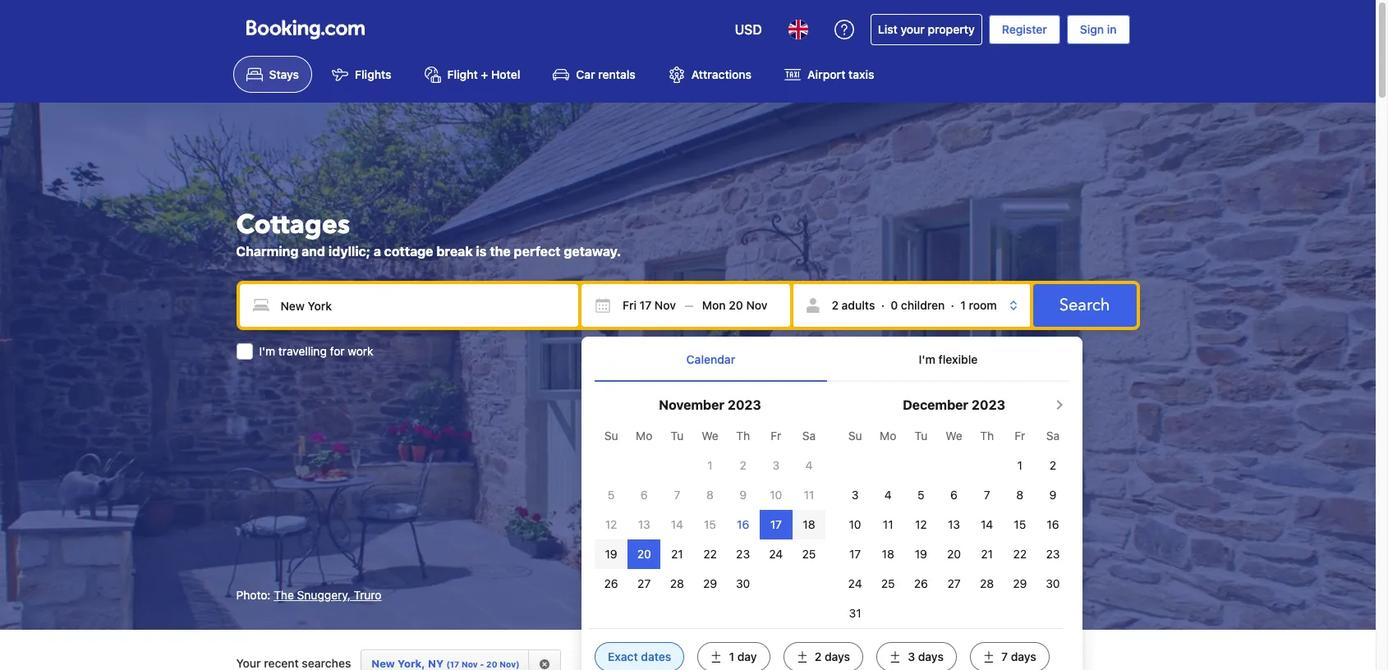 Task type: locate. For each thing, give the bounding box(es) containing it.
list your property link
[[871, 14, 983, 45]]

the
[[490, 244, 511, 259]]

2 days from the left
[[918, 650, 944, 664]]

6 for '6' option
[[641, 488, 648, 502]]

14 December 2023 checkbox
[[981, 517, 994, 531]]

8 November 2023 checkbox
[[707, 488, 714, 502]]

0 horizontal spatial 23
[[736, 547, 750, 561]]

0 vertical spatial 24
[[769, 547, 783, 561]]

17 down '10' checkbox
[[771, 517, 782, 531]]

i'm flexible
[[919, 352, 978, 366]]

the snuggery, truro link
[[274, 589, 382, 603]]

0 horizontal spatial 30
[[736, 576, 750, 590]]

mon 20 nov
[[703, 299, 768, 312]]

24 for 24 december 2023 option
[[849, 576, 862, 590]]

0 horizontal spatial 18
[[803, 517, 816, 531]]

we for december
[[946, 429, 963, 443]]

4 November 2023 checkbox
[[806, 458, 813, 472]]

2 29 from the left
[[1013, 576, 1027, 590]]

2 th from the left
[[981, 429, 994, 443]]

2 6 from the left
[[951, 488, 958, 502]]

1 horizontal spatial 29
[[1013, 576, 1027, 590]]

2 we from the left
[[946, 429, 963, 443]]

mo
[[636, 429, 653, 443], [880, 429, 897, 443]]

29 for 29 option at the bottom right of page
[[1013, 576, 1027, 590]]

su up 3 december 2023 option
[[849, 429, 862, 443]]

0
[[891, 299, 898, 312]]

0 horizontal spatial tu
[[671, 429, 684, 443]]

4 up 11 checkbox
[[806, 458, 813, 472]]

0 horizontal spatial 24
[[769, 547, 783, 561]]

1 th from the left
[[736, 429, 750, 443]]

0 horizontal spatial su
[[605, 429, 618, 443]]

1 8 from the left
[[707, 488, 714, 502]]

mo for november
[[636, 429, 653, 443]]

25 down '18' "checkbox"
[[882, 576, 895, 590]]

mo up '6' option
[[636, 429, 653, 443]]

25 down 18 checkbox
[[802, 547, 816, 561]]

15 up 22 option
[[1014, 517, 1027, 531]]

6 up '13' option
[[951, 488, 958, 502]]

fr for december 2023
[[1015, 429, 1026, 443]]

20
[[735, 290, 745, 299], [729, 299, 743, 312], [637, 547, 651, 561], [947, 547, 961, 561], [486, 660, 498, 670]]

0 horizontal spatial 9
[[740, 488, 747, 502]]

december 2023 element
[[595, 421, 826, 599], [839, 421, 1070, 628]]

0 horizontal spatial 2023
[[728, 397, 762, 412]]

4 for the 4 option
[[806, 458, 813, 472]]

sa up 2 december 2023 option
[[1047, 429, 1060, 443]]

1 28 from the left
[[670, 576, 684, 590]]

1 horizontal spatial we
[[946, 429, 963, 443]]

car rentals link
[[540, 56, 649, 93]]

su for december 2023
[[849, 429, 862, 443]]

register
[[1002, 22, 1048, 36]]

0 horizontal spatial i'm
[[259, 345, 275, 358]]

2 19 from the left
[[915, 547, 928, 561]]

i'm inside button
[[919, 352, 936, 366]]

1 days from the left
[[825, 650, 851, 664]]

3 for 3 november 2023 checkbox
[[773, 458, 780, 472]]

· right 'children'
[[951, 299, 955, 312]]

0 vertical spatial 11
[[804, 488, 815, 502]]

18
[[803, 517, 816, 531], [882, 547, 895, 561]]

1 22 from the left
[[704, 547, 717, 561]]

1 horizontal spatial 11
[[883, 517, 894, 531]]

27 down 20 december 2023 option in the bottom of the page
[[948, 576, 961, 590]]

2023 right november
[[728, 397, 762, 412]]

2 22 from the left
[[1014, 547, 1027, 561]]

1 vertical spatial 17
[[771, 517, 782, 531]]

26 down 19 november 2023 checkbox
[[604, 576, 618, 590]]

2023 for november 2023
[[728, 397, 762, 412]]

0 horizontal spatial 3
[[773, 458, 780, 472]]

airport taxis
[[808, 68, 875, 82]]

2 sa from the left
[[1047, 429, 1060, 443]]

1 horizontal spatial 4
[[885, 488, 892, 502]]

1 horizontal spatial nov
[[655, 299, 676, 312]]

11 up '18' "checkbox"
[[883, 517, 894, 531]]

2 up '9' checkbox
[[1050, 458, 1057, 472]]

29
[[703, 576, 717, 590], [1013, 576, 1027, 590]]

1 19 from the left
[[605, 547, 618, 561]]

0 horizontal spatial 27
[[638, 576, 651, 590]]

flight + hotel
[[447, 68, 520, 82]]

1 30 from the left
[[736, 576, 750, 590]]

stays
[[269, 68, 299, 82]]

2 5 from the left
[[918, 488, 925, 502]]

0 horizontal spatial 19
[[605, 547, 618, 561]]

12
[[605, 517, 617, 531], [915, 517, 927, 531]]

15 for 15 option
[[704, 517, 716, 531]]

0 horizontal spatial days
[[825, 650, 851, 664]]

15 up the 22 option on the right bottom of the page
[[704, 517, 716, 531]]

14 down 7 option
[[981, 517, 994, 531]]

1 23 from the left
[[736, 547, 750, 561]]

1 horizontal spatial 25
[[882, 576, 895, 590]]

0 horizontal spatial fr
[[771, 429, 782, 443]]

4 December 2023 checkbox
[[885, 488, 892, 502]]

1 vertical spatial 4
[[885, 488, 892, 502]]

0 vertical spatial 18
[[803, 517, 816, 531]]

7 for 7 option
[[984, 488, 991, 502]]

i'm left flexible
[[919, 352, 936, 366]]

22 for 22 option
[[1014, 547, 1027, 561]]

nov right mon
[[746, 299, 768, 312]]

30
[[736, 576, 750, 590], [1046, 576, 1060, 590]]

8 up 15 december 2023 option
[[1017, 488, 1024, 502]]

airport taxis link
[[772, 56, 888, 93]]

0 horizontal spatial 5
[[608, 488, 615, 502]]

sa up the 4 option
[[803, 429, 816, 443]]

days for 2 days
[[825, 650, 851, 664]]

2 15 from the left
[[1014, 517, 1027, 531]]

25 December 2023 checkbox
[[882, 576, 895, 590]]

21 November 2023 checkbox
[[671, 547, 683, 561]]

2 16 from the left
[[1047, 517, 1060, 531]]

tu down december
[[915, 429, 928, 443]]

22 down 15 december 2023 option
[[1014, 547, 1027, 561]]

we down december 2023
[[946, 429, 963, 443]]

1 vertical spatial 10
[[849, 517, 862, 531]]

30 for 30 december 2023 option
[[1046, 576, 1060, 590]]

0 horizontal spatial 14
[[671, 517, 684, 531]]

2 fr from the left
[[1015, 429, 1026, 443]]

nov for mon 20 nov
[[746, 299, 768, 312]]

1 horizontal spatial 8
[[1017, 488, 1024, 502]]

1 horizontal spatial 14
[[981, 517, 994, 531]]

fr up 3 november 2023 checkbox
[[771, 429, 782, 443]]

cottage
[[384, 244, 433, 259]]

1 horizontal spatial 19
[[915, 547, 928, 561]]

24 November 2023 checkbox
[[769, 547, 783, 561]]

idyllic;
[[329, 244, 371, 259]]

nov for fri 17 nov
[[655, 299, 676, 312]]

new york,&nbsp;ny
 - remove this item from your recent searches image
[[539, 659, 551, 670]]

2 tu from the left
[[915, 429, 928, 443]]

0 vertical spatial 25
[[802, 547, 816, 561]]

18 for '18' "checkbox"
[[882, 547, 895, 561]]

21 for 21 november 2023 option
[[671, 547, 683, 561]]

21 up 28 november 2023 option
[[671, 547, 683, 561]]

2 8 from the left
[[1017, 488, 1024, 502]]

12 down 5 november 2023 checkbox at the left of page
[[605, 517, 617, 531]]

0 horizontal spatial 29
[[703, 576, 717, 590]]

10 down 3 december 2023 option
[[849, 517, 862, 531]]

9 for 9 option
[[740, 488, 747, 502]]

nov left -
[[462, 660, 478, 670]]

1 horizontal spatial 18
[[882, 547, 895, 561]]

25 for 25 november 2023 checkbox at the right of the page
[[802, 547, 816, 561]]

we
[[702, 429, 719, 443], [946, 429, 963, 443]]

0 vertical spatial 4
[[806, 458, 813, 472]]

27 December 2023 checkbox
[[948, 576, 961, 590]]

1 su from the left
[[605, 429, 618, 443]]

14 November 2023 checkbox
[[671, 517, 684, 531]]

0 horizontal spatial 21
[[671, 547, 683, 561]]

1 up 8 december 2023 checkbox
[[1018, 458, 1023, 472]]

1 vertical spatial 3
[[852, 488, 859, 502]]

december 2023
[[903, 397, 1006, 412]]

(17
[[446, 660, 459, 670]]

9 up 16 option
[[740, 488, 747, 502]]

0 horizontal spatial 25
[[802, 547, 816, 561]]

1 horizontal spatial su
[[849, 429, 862, 443]]

16 November 2023 checkbox
[[737, 517, 750, 531]]

1 december 2023 element from the left
[[595, 421, 826, 599]]

17 up 24 december 2023 option
[[850, 547, 861, 561]]

dates
[[641, 650, 672, 664]]

1 9 from the left
[[740, 488, 747, 502]]

0 vertical spatial 10
[[770, 488, 783, 502]]

3 December 2023 checkbox
[[852, 488, 859, 502]]

days for 3 days
[[918, 650, 944, 664]]

tu for december 2023
[[915, 429, 928, 443]]

27 for "27" "option"
[[948, 576, 961, 590]]

17
[[640, 299, 652, 312], [771, 517, 782, 531], [850, 547, 861, 561]]

18 down 11 december 2023 option
[[882, 547, 895, 561]]

·
[[881, 299, 885, 312], [951, 299, 955, 312]]

29 down 22 option
[[1013, 576, 1027, 590]]

2023
[[728, 397, 762, 412], [972, 397, 1006, 412]]

i'm flexible button
[[827, 337, 1070, 381]]

19 November 2023 checkbox
[[605, 547, 618, 561]]

1 29 from the left
[[703, 576, 717, 590]]

0 horizontal spatial 6
[[641, 488, 648, 502]]

0 horizontal spatial ·
[[881, 299, 885, 312]]

1 horizontal spatial 3
[[852, 488, 859, 502]]

1 December 2023 checkbox
[[1018, 458, 1023, 472]]

2 vertical spatial 17
[[850, 547, 861, 561]]

16 for 16 option
[[737, 517, 750, 531]]

29 November 2023 checkbox
[[703, 576, 717, 590]]

0 horizontal spatial 15
[[704, 517, 716, 531]]

th down december 2023
[[981, 429, 994, 443]]

1 15 from the left
[[704, 517, 716, 531]]

2
[[832, 299, 839, 312], [740, 458, 747, 472], [1050, 458, 1057, 472], [815, 650, 822, 664]]

1 6 from the left
[[641, 488, 648, 502]]

0 horizontal spatial we
[[702, 429, 719, 443]]

1 vertical spatial 24
[[849, 576, 862, 590]]

1 14 from the left
[[671, 517, 684, 531]]

sa for december 2023
[[1047, 429, 1060, 443]]

17 for 17 december 2023 checkbox
[[850, 547, 861, 561]]

9
[[740, 488, 747, 502], [1050, 488, 1057, 502]]

1 we from the left
[[702, 429, 719, 443]]

8
[[707, 488, 714, 502], [1017, 488, 1024, 502]]

26 down 19 december 2023 option
[[914, 576, 928, 590]]

1
[[961, 299, 966, 312], [708, 458, 713, 472], [1018, 458, 1023, 472], [729, 650, 735, 664]]

24 December 2023 checkbox
[[849, 576, 862, 590]]

2 horizontal spatial nov
[[746, 299, 768, 312]]

5 December 2023 checkbox
[[918, 488, 925, 502]]

1 vertical spatial 11
[[883, 517, 894, 531]]

th
[[736, 429, 750, 443], [981, 429, 994, 443]]

19 for 19 december 2023 option
[[915, 547, 928, 561]]

i'm left travelling
[[259, 345, 275, 358]]

0 vertical spatial 17
[[640, 299, 652, 312]]

1 horizontal spatial 22
[[1014, 547, 1027, 561]]

30 down the 23 november 2023 checkbox
[[736, 576, 750, 590]]

8 up 15 option
[[707, 488, 714, 502]]

0 horizontal spatial sa
[[803, 429, 816, 443]]

1 horizontal spatial december 2023 element
[[839, 421, 1070, 628]]

1 horizontal spatial 6
[[951, 488, 958, 502]]

1 16 from the left
[[737, 517, 750, 531]]

2 mo from the left
[[880, 429, 897, 443]]

2 27 from the left
[[948, 576, 961, 590]]

hotel
[[491, 68, 520, 82]]

14 down 7 'option'
[[671, 517, 684, 531]]

2 13 from the left
[[948, 517, 961, 531]]

16 for the 16 option
[[1047, 517, 1060, 531]]

21 up 28 option
[[981, 547, 993, 561]]

2 horizontal spatial 7
[[1002, 650, 1008, 664]]

sa
[[803, 429, 816, 443], [1047, 429, 1060, 443]]

1 horizontal spatial th
[[981, 429, 994, 443]]

su for november 2023
[[605, 429, 618, 443]]

0 horizontal spatial th
[[736, 429, 750, 443]]

3 up 10 december 2023 option
[[852, 488, 859, 502]]

23 for the 23 november 2023 checkbox
[[736, 547, 750, 561]]

27
[[638, 576, 651, 590], [948, 576, 961, 590]]

1 day
[[729, 650, 757, 664]]

11 November 2023 checkbox
[[804, 488, 815, 502]]

1 fr from the left
[[771, 429, 782, 443]]

0 horizontal spatial 7
[[674, 488, 681, 502]]

0 horizontal spatial 10
[[770, 488, 783, 502]]

1 horizontal spatial days
[[918, 650, 944, 664]]

2 days
[[815, 650, 851, 664]]

1 horizontal spatial 28
[[980, 576, 994, 590]]

1 27 from the left
[[638, 576, 651, 590]]

16 down '9' checkbox
[[1047, 517, 1060, 531]]

7 up "14 december 2023" option at the bottom of the page
[[984, 488, 991, 502]]

6 up 13 november 2023 'checkbox'
[[641, 488, 648, 502]]

2 2023 from the left
[[972, 397, 1006, 412]]

fr up 1 option
[[1015, 429, 1026, 443]]

1 horizontal spatial 16
[[1047, 517, 1060, 531]]

days down 29 option at the bottom right of page
[[1011, 650, 1037, 664]]

2 14 from the left
[[981, 517, 994, 531]]

0 horizontal spatial december 2023 element
[[595, 421, 826, 599]]

24 up 31 on the right of the page
[[849, 576, 862, 590]]

sign in
[[1080, 22, 1117, 36]]

· left 0 on the right top of page
[[881, 299, 885, 312]]

4 up 11 december 2023 option
[[885, 488, 892, 502]]

7 right 3 days
[[1002, 650, 1008, 664]]

1 13 from the left
[[638, 517, 651, 531]]

2023 right december
[[972, 397, 1006, 412]]

13
[[638, 517, 651, 531], [948, 517, 961, 531]]

2 30 from the left
[[1046, 576, 1060, 590]]

nov
[[655, 299, 676, 312], [746, 299, 768, 312], [462, 660, 478, 670]]

Please type your destination search field
[[240, 285, 579, 327]]

0 horizontal spatial 8
[[707, 488, 714, 502]]

9 for '9' checkbox
[[1050, 488, 1057, 502]]

23 down 16 option
[[736, 547, 750, 561]]

11 down the 4 option
[[804, 488, 815, 502]]

7 up 14 checkbox
[[674, 488, 681, 502]]

30 down 23 checkbox
[[1046, 576, 1060, 590]]

2 November 2023 checkbox
[[740, 458, 747, 472]]

3 up '10' checkbox
[[773, 458, 780, 472]]

0 horizontal spatial mo
[[636, 429, 653, 443]]

1 horizontal spatial 12
[[915, 517, 927, 531]]

1 horizontal spatial 17
[[771, 517, 782, 531]]

28 down 21 december 2023 option
[[980, 576, 994, 590]]

su up 5 november 2023 checkbox at the left of page
[[605, 429, 618, 443]]

28 down 21 november 2023 option
[[670, 576, 684, 590]]

your
[[901, 22, 925, 36]]

1 horizontal spatial 9
[[1050, 488, 1057, 502]]

1 horizontal spatial tu
[[915, 429, 928, 443]]

15 for 15 december 2023 option
[[1014, 517, 1027, 531]]

room
[[969, 299, 997, 312]]

18 November 2023 checkbox
[[803, 517, 816, 531]]

18 up 25 november 2023 checkbox at the right of the page
[[803, 517, 816, 531]]

24 down 17 checkbox
[[769, 547, 783, 561]]

1 mo from the left
[[636, 429, 653, 443]]

3 down the "26 december 2023" option
[[908, 650, 916, 664]]

8 for 8 november 2023 option
[[707, 488, 714, 502]]

mo up 4 checkbox
[[880, 429, 897, 443]]

14 for "14 december 2023" option at the bottom of the page
[[981, 517, 994, 531]]

10
[[770, 488, 783, 502], [849, 517, 862, 531]]

7 November 2023 checkbox
[[674, 488, 681, 502]]

0 horizontal spatial 11
[[804, 488, 815, 502]]

photo:
[[236, 589, 271, 603]]

1 horizontal spatial 15
[[1014, 517, 1027, 531]]

9 December 2023 checkbox
[[1050, 488, 1057, 502]]

1 horizontal spatial 30
[[1046, 576, 1060, 590]]

november 2023
[[659, 397, 762, 412]]

16 down 9 option
[[737, 517, 750, 531]]

2 horizontal spatial days
[[1011, 650, 1037, 664]]

mo for december
[[880, 429, 897, 443]]

22 down 15 option
[[704, 547, 717, 561]]

7
[[674, 488, 681, 502], [984, 488, 991, 502], [1002, 650, 1008, 664]]

1 horizontal spatial 21
[[981, 547, 993, 561]]

2 9 from the left
[[1050, 488, 1057, 502]]

1 up 8 november 2023 option
[[708, 458, 713, 472]]

we up 1 november 2023 checkbox
[[702, 429, 719, 443]]

0 horizontal spatial 28
[[670, 576, 684, 590]]

6
[[641, 488, 648, 502], [951, 488, 958, 502]]

2 26 from the left
[[914, 576, 928, 590]]

1 horizontal spatial 27
[[948, 576, 961, 590]]

1 sa from the left
[[803, 429, 816, 443]]

svg image
[[703, 298, 719, 314]]

days for 7 days
[[1011, 650, 1037, 664]]

6 for '6' option
[[951, 488, 958, 502]]

0 horizontal spatial 4
[[806, 458, 813, 472]]

1 vertical spatial 25
[[882, 576, 895, 590]]

0 horizontal spatial 13
[[638, 517, 651, 531]]

2 december 2023 element from the left
[[839, 421, 1070, 628]]

days down the "26 december 2023" option
[[918, 650, 944, 664]]

2 21 from the left
[[981, 547, 993, 561]]

none search field containing search
[[236, 281, 1140, 671]]

10 up 17 checkbox
[[770, 488, 783, 502]]

28
[[670, 576, 684, 590], [980, 576, 994, 590]]

10 for '10' checkbox
[[770, 488, 783, 502]]

1 26 from the left
[[604, 576, 618, 590]]

tu down november
[[671, 429, 684, 443]]

5 for 5 november 2023 checkbox at the left of page
[[608, 488, 615, 502]]

tab list
[[595, 337, 1070, 382]]

2 23 from the left
[[1046, 547, 1060, 561]]

1 horizontal spatial 5
[[918, 488, 925, 502]]

stays link
[[233, 56, 312, 93]]

26 for the "26 december 2023" option
[[914, 576, 928, 590]]

21
[[671, 547, 683, 561], [981, 547, 993, 561]]

18 for 18 checkbox
[[803, 517, 816, 531]]

1 horizontal spatial sa
[[1047, 429, 1060, 443]]

19 up 26 option
[[605, 547, 618, 561]]

20 November 2023 checkbox
[[637, 547, 651, 561]]

1 horizontal spatial 13
[[948, 517, 961, 531]]

1 tu from the left
[[671, 429, 684, 443]]

19 down 12 checkbox
[[915, 547, 928, 561]]

6 December 2023 checkbox
[[951, 488, 958, 502]]

0 horizontal spatial 16
[[737, 517, 750, 531]]

0 vertical spatial 3
[[773, 458, 780, 472]]

2 horizontal spatial 17
[[850, 547, 861, 561]]

0 horizontal spatial 22
[[704, 547, 717, 561]]

tu
[[671, 429, 684, 443], [915, 429, 928, 443]]

14
[[671, 517, 684, 531], [981, 517, 994, 531]]

1 21 from the left
[[671, 547, 683, 561]]

7 December 2023 checkbox
[[984, 488, 991, 502]]

17 right fri
[[640, 299, 652, 312]]

sign in link
[[1067, 15, 1130, 44]]

1 5 from the left
[[608, 488, 615, 502]]

2 su from the left
[[849, 429, 862, 443]]

26 for 26 option
[[604, 576, 618, 590]]

0 horizontal spatial 12
[[605, 517, 617, 531]]

10 November 2023 checkbox
[[770, 488, 783, 502]]

23 up 30 december 2023 option
[[1046, 547, 1060, 561]]

1 2023 from the left
[[728, 397, 762, 412]]

None search field
[[236, 281, 1140, 671]]

1 horizontal spatial 10
[[849, 517, 862, 531]]

29 for 29 november 2023 checkbox
[[703, 576, 717, 590]]

23
[[736, 547, 750, 561], [1046, 547, 1060, 561]]

6 November 2023 checkbox
[[641, 488, 648, 502]]

1 horizontal spatial 24
[[849, 576, 862, 590]]

2 adults · 0 children · 1 room
[[832, 299, 997, 312]]

2 28 from the left
[[980, 576, 994, 590]]

29 down the 22 option on the right bottom of the page
[[703, 576, 717, 590]]

1 horizontal spatial mo
[[880, 429, 897, 443]]

1 · from the left
[[881, 299, 885, 312]]

25 for the 25 option at the bottom
[[882, 576, 895, 590]]

2 vertical spatial 3
[[908, 650, 916, 664]]

nov right fri
[[655, 299, 676, 312]]

29 December 2023 checkbox
[[1013, 576, 1027, 590]]

1 horizontal spatial 2023
[[972, 397, 1006, 412]]

th up 2 november 2023 option
[[736, 429, 750, 443]]

3 days from the left
[[1011, 650, 1037, 664]]

11 for 11 december 2023 option
[[883, 517, 894, 531]]

usd
[[735, 22, 762, 37]]

1 horizontal spatial 7
[[984, 488, 991, 502]]

1 vertical spatial 18
[[882, 547, 895, 561]]

flights link
[[319, 56, 405, 93]]

0 horizontal spatial 26
[[604, 576, 618, 590]]

12 down 5 december 2023 "checkbox"
[[915, 517, 927, 531]]

1 horizontal spatial fr
[[1015, 429, 1026, 443]]

3
[[773, 458, 780, 472], [852, 488, 859, 502], [908, 650, 916, 664]]

list your property
[[878, 22, 975, 36]]

27 down "20 november 2023" option
[[638, 576, 651, 590]]

1 horizontal spatial 26
[[914, 576, 928, 590]]

2 12 from the left
[[915, 517, 927, 531]]

days down 31 on the right of the page
[[825, 650, 851, 664]]

th for december 2023
[[981, 429, 994, 443]]

9 up the 16 option
[[1050, 488, 1057, 502]]



Task type: describe. For each thing, give the bounding box(es) containing it.
property
[[928, 22, 975, 36]]

december 2023 element for november
[[595, 421, 826, 599]]

7 for 7 'option'
[[674, 488, 681, 502]]

getaway.
[[564, 244, 621, 259]]

tu for november 2023
[[671, 429, 684, 443]]

photo: the snuggery, truro
[[236, 589, 382, 603]]

27 November 2023 checkbox
[[638, 576, 651, 590]]

register link
[[989, 15, 1061, 44]]

flights
[[355, 68, 392, 82]]

19 for 19 november 2023 checkbox
[[605, 547, 618, 561]]

we for november
[[702, 429, 719, 443]]

15 November 2023 checkbox
[[704, 517, 716, 531]]

flexible
[[939, 352, 978, 366]]

is
[[476, 244, 487, 259]]

13 for 13 november 2023 'checkbox'
[[638, 517, 651, 531]]

21 for 21 december 2023 option
[[981, 547, 993, 561]]

mon
[[703, 299, 726, 312]]

the
[[274, 589, 294, 603]]

travelling
[[278, 345, 327, 358]]

8 December 2023 checkbox
[[1017, 488, 1024, 502]]

23 for 23 checkbox
[[1046, 547, 1060, 561]]

31
[[849, 606, 862, 620]]

th for november 2023
[[736, 429, 750, 443]]

car rentals
[[576, 68, 636, 82]]

31 December 2023 checkbox
[[849, 606, 862, 620]]

exact
[[608, 650, 638, 664]]

airport
[[808, 68, 846, 82]]

december
[[903, 397, 969, 412]]

21 December 2023 checkbox
[[981, 547, 993, 561]]

booking.com online hotel reservations image
[[246, 20, 364, 39]]

usd button
[[725, 10, 772, 49]]

1 November 2023 checkbox
[[708, 458, 713, 472]]

november
[[659, 397, 725, 412]]

perfect
[[514, 244, 561, 259]]

30 November 2023 checkbox
[[736, 576, 750, 590]]

28 for 28 november 2023 option
[[670, 576, 684, 590]]

a
[[374, 244, 381, 259]]

4 for 4 checkbox
[[885, 488, 892, 502]]

flight
[[447, 68, 478, 82]]

0 horizontal spatial 17
[[640, 299, 652, 312]]

3 for 3 december 2023 option
[[852, 488, 859, 502]]

9 November 2023 checkbox
[[740, 488, 747, 502]]

for
[[330, 345, 345, 358]]

and
[[302, 244, 325, 259]]

day
[[738, 650, 757, 664]]

18 December 2023 checkbox
[[882, 547, 895, 561]]

20 December 2023 checkbox
[[947, 547, 961, 561]]

car
[[576, 68, 595, 82]]

0 horizontal spatial nov
[[462, 660, 478, 670]]

26 December 2023 checkbox
[[914, 576, 928, 590]]

children
[[901, 299, 945, 312]]

17 for 17 checkbox
[[771, 517, 782, 531]]

cottages charming and idyllic; a cottage break is the perfect getaway.
[[236, 207, 621, 259]]

17 November 2023 checkbox
[[771, 517, 782, 531]]

28 November 2023 checkbox
[[670, 576, 684, 590]]

12 November 2023 checkbox
[[605, 517, 617, 531]]

2 left adults
[[832, 299, 839, 312]]

2 right day
[[815, 650, 822, 664]]

11 for 11 checkbox
[[804, 488, 815, 502]]

14 for 14 checkbox
[[671, 517, 684, 531]]

+
[[481, 68, 488, 82]]

13 December 2023 checkbox
[[948, 517, 961, 531]]

22 November 2023 checkbox
[[704, 547, 717, 561]]

svg image
[[595, 298, 611, 314]]

19 December 2023 checkbox
[[915, 547, 928, 561]]

22 December 2023 checkbox
[[1014, 547, 1027, 561]]

rentals
[[598, 68, 636, 82]]

snuggery,
[[297, 589, 351, 603]]

(17 nov - 20 nov) link
[[361, 650, 530, 671]]

fr for november 2023
[[771, 429, 782, 443]]

1 left day
[[729, 650, 735, 664]]

truro
[[354, 589, 382, 603]]

26 November 2023 checkbox
[[604, 576, 618, 590]]

13 for '13' option
[[948, 517, 961, 531]]

2 up 9 option
[[740, 458, 747, 472]]

22 for the 22 option on the right bottom of the page
[[704, 547, 717, 561]]

10 for 10 december 2023 option
[[849, 517, 862, 531]]

24 for 24 option
[[769, 547, 783, 561]]

25 November 2023 checkbox
[[802, 547, 816, 561]]

exact dates
[[608, 650, 672, 664]]

2 horizontal spatial 3
[[908, 650, 916, 664]]

sign
[[1080, 22, 1104, 36]]

search
[[1060, 294, 1111, 317]]

5 November 2023 checkbox
[[608, 488, 615, 502]]

sa for november 2023
[[803, 429, 816, 443]]

23 December 2023 checkbox
[[1046, 547, 1060, 561]]

7 days
[[1002, 650, 1037, 664]]

i'm for i'm flexible
[[919, 352, 936, 366]]

charming
[[236, 244, 299, 259]]

30 December 2023 checkbox
[[1046, 576, 1060, 590]]

27 for 27 november 2023 option
[[638, 576, 651, 590]]

23 November 2023 checkbox
[[736, 547, 750, 561]]

tab list containing calendar
[[595, 337, 1070, 382]]

(17 nov - 20 nov)
[[446, 660, 520, 670]]

3 days
[[908, 650, 944, 664]]

12 December 2023 checkbox
[[915, 517, 927, 531]]

13 November 2023 checkbox
[[638, 517, 651, 531]]

28 December 2023 checkbox
[[980, 576, 994, 590]]

break
[[437, 244, 473, 259]]

adults
[[842, 299, 875, 312]]

1 left the room
[[961, 299, 966, 312]]

attractions
[[692, 68, 752, 82]]

flight + hotel link
[[411, 56, 534, 93]]

nov)
[[500, 660, 520, 670]]

fri
[[623, 299, 637, 312]]

-
[[480, 660, 484, 670]]

calendar button
[[595, 337, 827, 381]]

in
[[1107, 22, 1117, 36]]

i'm travelling for work
[[259, 345, 373, 358]]

8 for 8 december 2023 checkbox
[[1017, 488, 1024, 502]]

i'm for i'm travelling for work
[[259, 345, 275, 358]]

attractions link
[[656, 56, 765, 93]]

15 December 2023 checkbox
[[1014, 517, 1027, 531]]

work
[[348, 345, 373, 358]]

17 December 2023 checkbox
[[850, 547, 861, 561]]

2 December 2023 checkbox
[[1050, 458, 1057, 472]]

2 · from the left
[[951, 299, 955, 312]]

2023 for december 2023
[[972, 397, 1006, 412]]

taxis
[[849, 68, 875, 82]]

11 December 2023 checkbox
[[883, 517, 894, 531]]

december 2023 element for december
[[839, 421, 1070, 628]]

3 November 2023 checkbox
[[773, 458, 780, 472]]

1 12 from the left
[[605, 517, 617, 531]]

list
[[878, 22, 898, 36]]

fri 17 nov
[[623, 299, 676, 312]]

calendar
[[687, 352, 736, 366]]

5 for 5 december 2023 "checkbox"
[[918, 488, 925, 502]]

28 for 28 option
[[980, 576, 994, 590]]

cottages
[[236, 207, 350, 243]]

search button
[[1033, 285, 1137, 327]]

16 December 2023 checkbox
[[1047, 517, 1060, 531]]

10 December 2023 checkbox
[[849, 517, 862, 531]]

30 for 30 november 2023 option
[[736, 576, 750, 590]]



Task type: vqa. For each thing, say whether or not it's contained in the screenshot.
bottom "CHECK AVAILABILITY"
no



